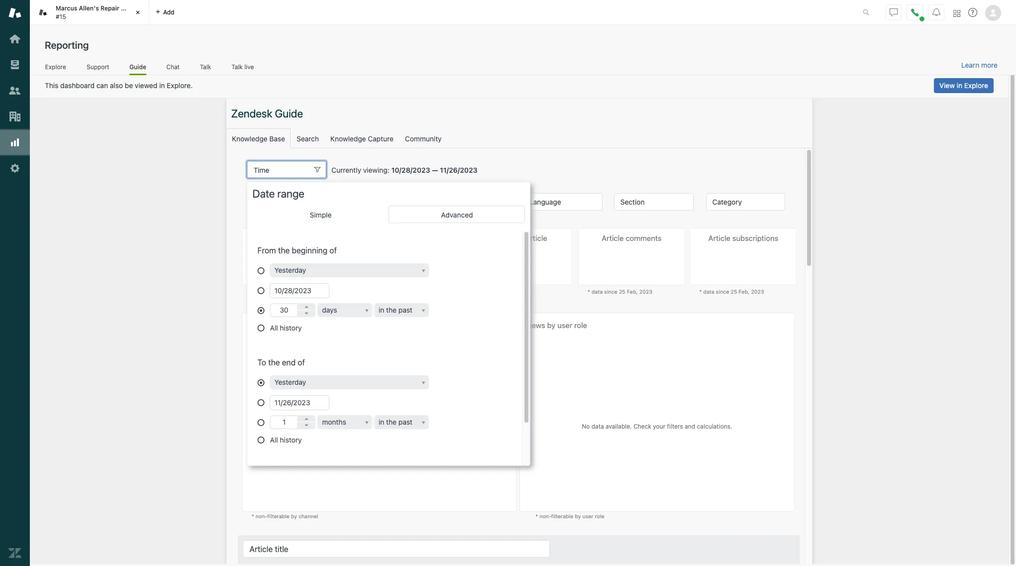Task type: describe. For each thing, give the bounding box(es) containing it.
organizations image
[[8, 110, 21, 123]]

this dashboard can also be viewed in explore.
[[45, 81, 193, 90]]

button displays agent's chat status as invisible. image
[[890, 8, 898, 16]]

get help image
[[969, 8, 978, 17]]

customers image
[[8, 84, 21, 97]]

zendesk products image
[[954, 10, 961, 17]]

talk for talk live
[[232, 63, 243, 71]]

in inside button
[[957, 81, 963, 90]]

talk link
[[200, 63, 211, 74]]

view in explore
[[940, 81, 989, 90]]

talk for talk
[[200, 63, 211, 71]]

this
[[45, 81, 58, 90]]

tab containing marcus allen's repair ticket
[[30, 0, 149, 25]]

learn more link
[[962, 61, 998, 70]]

repair
[[101, 5, 119, 12]]

explore inside button
[[965, 81, 989, 90]]

learn more
[[962, 61, 998, 69]]

guide link
[[130, 63, 146, 75]]

add button
[[149, 0, 181, 24]]

view in explore button
[[935, 78, 994, 93]]

tabs tab list
[[30, 0, 853, 25]]

can
[[96, 81, 108, 90]]

zendesk image
[[8, 547, 21, 560]]

live
[[245, 63, 254, 71]]

1 in from the left
[[159, 81, 165, 90]]



Task type: vqa. For each thing, say whether or not it's contained in the screenshot.
AVAILABLE FOR
no



Task type: locate. For each thing, give the bounding box(es) containing it.
in
[[159, 81, 165, 90], [957, 81, 963, 90]]

marcus
[[56, 5, 77, 12]]

view
[[940, 81, 956, 90]]

allen's
[[79, 5, 99, 12]]

1 horizontal spatial explore
[[965, 81, 989, 90]]

admin image
[[8, 162, 21, 175]]

0 horizontal spatial talk
[[200, 63, 211, 71]]

chat link
[[166, 63, 180, 74]]

more
[[982, 61, 998, 69]]

talk left live
[[232, 63, 243, 71]]

get started image
[[8, 32, 21, 45]]

dashboard
[[60, 81, 95, 90]]

reporting image
[[8, 136, 21, 149]]

notifications image
[[933, 8, 941, 16]]

main element
[[0, 0, 30, 566]]

0 horizontal spatial in
[[159, 81, 165, 90]]

close image
[[133, 7, 143, 17]]

1 talk from the left
[[200, 63, 211, 71]]

learn
[[962, 61, 980, 69]]

explore link
[[45, 63, 66, 74]]

talk live
[[232, 63, 254, 71]]

talk live link
[[231, 63, 254, 74]]

explore
[[45, 63, 66, 71], [965, 81, 989, 90]]

2 talk from the left
[[232, 63, 243, 71]]

talk
[[200, 63, 211, 71], [232, 63, 243, 71]]

0 horizontal spatial explore
[[45, 63, 66, 71]]

1 horizontal spatial talk
[[232, 63, 243, 71]]

0 vertical spatial explore
[[45, 63, 66, 71]]

in right viewed
[[159, 81, 165, 90]]

add
[[163, 8, 175, 16]]

viewed
[[135, 81, 157, 90]]

reporting
[[45, 39, 89, 51]]

chat
[[166, 63, 180, 71]]

#15
[[56, 13, 66, 20]]

views image
[[8, 58, 21, 71]]

zendesk support image
[[8, 6, 21, 19]]

explore up the this
[[45, 63, 66, 71]]

also
[[110, 81, 123, 90]]

tab
[[30, 0, 149, 25]]

1 vertical spatial explore
[[965, 81, 989, 90]]

in right view
[[957, 81, 963, 90]]

2 in from the left
[[957, 81, 963, 90]]

talk right chat
[[200, 63, 211, 71]]

explore.
[[167, 81, 193, 90]]

ticket
[[121, 5, 139, 12]]

be
[[125, 81, 133, 90]]

explore down 'learn more' link
[[965, 81, 989, 90]]

support link
[[86, 63, 110, 74]]

support
[[87, 63, 109, 71]]

marcus allen's repair ticket #15
[[56, 5, 139, 20]]

guide
[[130, 63, 146, 71]]

1 horizontal spatial in
[[957, 81, 963, 90]]



